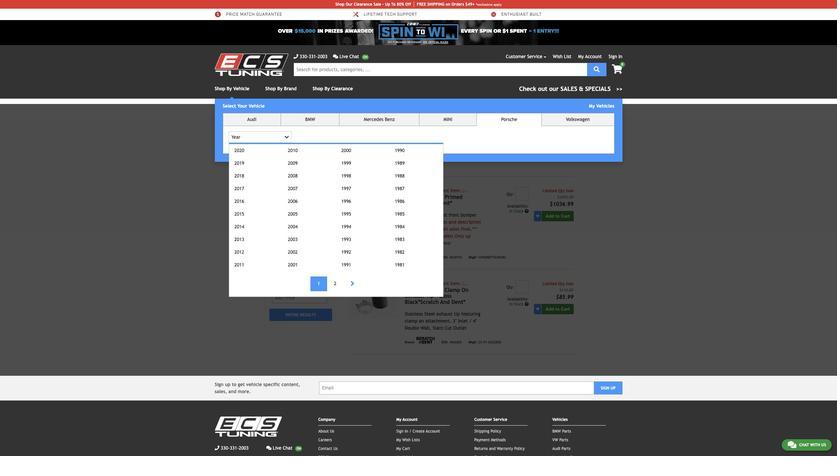 Task type: vqa. For each thing, say whether or not it's contained in the screenshot.
second 'ECS TUNING' image from the bottom
yes



Task type: locate. For each thing, give the bounding box(es) containing it.
live
[[340, 54, 348, 59], [273, 445, 282, 451]]

comments image for chat with us
[[788, 441, 797, 449]]

service down =
[[528, 54, 543, 59]]

scratch up designs
[[414, 281, 429, 286]]

vehicles down specials
[[597, 103, 615, 109]]

clearance right our
[[354, 2, 373, 7]]

es#: left the 4666826
[[442, 341, 449, 344]]

audi down vw
[[553, 446, 561, 451]]

contact us
[[319, 446, 338, 451]]

clear
[[555, 111, 565, 115]]

0 vertical spatial customer service
[[507, 54, 543, 59]]

add to cart button down $1036.99
[[542, 211, 574, 221]]

0 horizontal spatial 330-331-2003
[[221, 445, 249, 451]]

1 vertical spatial customer
[[475, 417, 493, 422]]

0 vertical spatial 330-331-2003
[[300, 54, 328, 59]]

es#:
[[442, 256, 449, 259], [442, 341, 449, 344]]

live right comments image
[[273, 445, 282, 451]]

1 horizontal spatial bmw
[[553, 429, 562, 434]]

quattro left clear
[[522, 110, 537, 116]]

2 availability: from the top
[[508, 297, 529, 302]]

sign inside button
[[601, 386, 610, 391]]

vehicle for select your vehicle
[[249, 103, 265, 109]]

clearance inside "link"
[[354, 2, 373, 7]]

tip
[[426, 293, 434, 299]]

black*scratch
[[405, 299, 439, 305]]

- left up
[[383, 2, 384, 7]]

sales
[[561, 85, 578, 92]]

$1036.99
[[550, 201, 574, 207]]

2 limited from the top
[[543, 282, 558, 286]]

double
[[405, 325, 420, 331]]

0 vertical spatial 330-331-2003 link
[[294, 53, 328, 60]]

comments image down prizes
[[333, 54, 339, 59]]

/ left the 4"
[[470, 318, 472, 324]]

1 vertical spatial 2003
[[288, 237, 298, 242]]

330-331-2003 link
[[294, 53, 328, 60], [215, 445, 249, 452]]

2000
[[342, 148, 352, 153]]

1 horizontal spatial 330-331-2003
[[300, 54, 328, 59]]

1 add to cart from the top
[[546, 213, 570, 219]]

limited inside limited qty sale $110.00 $85.99
[[543, 282, 558, 286]]

add to cart button down $85.99
[[542, 304, 574, 314]]

in left question circle image
[[510, 302, 513, 307]]

add to cart for $85.99
[[546, 306, 570, 312]]

r8 up porsche
[[515, 110, 521, 116]]

2003 for comments icon corresponding to live chat
[[318, 54, 328, 59]]

vehicle up your
[[234, 86, 250, 91]]

and inside primed replacement front bumper ***please see photos and description prior to ordering, all sales final.*** for pre-facelift models only up through the 2019 year
[[449, 219, 457, 225]]

wall,
[[421, 325, 432, 331]]

1 vertical spatial and
[[441, 299, 450, 305]]

parts for vw parts link
[[560, 438, 569, 442]]

live chat link for the bottommost phone image
[[267, 445, 303, 452]]

live for comments icon corresponding to live chat
[[340, 54, 348, 59]]

front
[[405, 194, 419, 200]]

2 horizontal spatial quattro
[[522, 110, 537, 116]]

and inside scratch and dent item 42 designs 4.0" clamp on exhaust tip - gloss black*scratch and dent*
[[431, 281, 438, 286]]

limited inside limited qty sale $1892.99 $1036.99
[[543, 189, 558, 193]]

2004
[[288, 224, 298, 229]]

0 vertical spatial qty
[[559, 189, 565, 193]]

1 qty: from the top
[[507, 192, 515, 197]]

0 vertical spatial live chat link
[[333, 53, 369, 60]]

- right bumper
[[442, 194, 444, 200]]

0 vertical spatial dent
[[440, 188, 449, 193]]

330-331-2003 for phone image to the top
[[300, 54, 328, 59]]

0 vertical spatial cart
[[561, 213, 570, 219]]

0 vertical spatial -
[[383, 2, 384, 7]]

your
[[238, 103, 248, 109]]

qty for $85.99
[[559, 282, 565, 286]]

1 horizontal spatial /
[[470, 318, 472, 324]]

my for my wish lists link
[[397, 438, 402, 442]]

company
[[319, 417, 336, 422]]

comments image
[[267, 446, 272, 451]]

0 vertical spatial qty:
[[507, 192, 515, 197]]

stock for $1036.99
[[514, 209, 524, 214]]

sale up $1892.99
[[567, 189, 574, 193]]

0 horizontal spatial live chat link
[[267, 445, 303, 452]]

1 horizontal spatial 330-
[[300, 54, 309, 59]]

None number field
[[516, 187, 529, 201], [516, 280, 529, 294], [516, 187, 529, 201], [516, 280, 529, 294]]

create
[[413, 429, 425, 434]]

1 vertical spatial ecs tuning image
[[215, 417, 282, 437]]

ship
[[428, 2, 436, 7]]

1 item from the top
[[451, 188, 460, 193]]

item inside scratch and dent item front bumper - primed *scratch and dent*
[[451, 188, 460, 193]]

0 vertical spatial account
[[586, 54, 603, 59]]

by for brand
[[278, 86, 283, 91]]

2015
[[235, 211, 245, 217]]

dent up the '4.0"'
[[440, 281, 449, 286]]

cart down $1036.99
[[561, 213, 570, 219]]

1 vertical spatial bmw
[[553, 429, 562, 434]]

service up shipping policy
[[494, 417, 508, 422]]

2 stock from the top
[[514, 302, 524, 307]]

sign for sign in
[[609, 54, 618, 59]]

quattro down 2005 on the top left of the page
[[269, 224, 293, 232]]

/ left create
[[410, 429, 412, 434]]

qty up "$110.00"
[[559, 282, 565, 286]]

audi down the shop by brand
[[269, 108, 277, 113]]

on inside the stainless steel exhaust tip featuring clamp on attachment. 3" inlet / 4" double wall, slant cut outlet
[[419, 318, 424, 324]]

2 horizontal spatial 2003
[[318, 54, 328, 59]]

1 vertical spatial live chat link
[[267, 445, 303, 452]]

0 vertical spatial customer
[[507, 54, 526, 59]]

my account up sign in / create account link
[[397, 417, 418, 422]]

audi mk2 r8 quattro spyder v10 5.2l up porsche
[[494, 110, 572, 116]]

vehicle
[[234, 86, 250, 91], [249, 103, 265, 109], [269, 199, 294, 207], [307, 249, 323, 254]]

shop inside "link"
[[336, 2, 345, 7]]

1 horizontal spatial phone image
[[294, 54, 299, 59]]

1 horizontal spatial audi parts
[[553, 446, 571, 451]]

3 by from the left
[[325, 86, 330, 91]]

1 vertical spatial live chat
[[273, 445, 293, 451]]

limited for $85.99
[[543, 282, 558, 286]]

parts down vw parts
[[562, 446, 571, 451]]

2019 down facelift
[[431, 240, 441, 246]]

1 by from the left
[[227, 86, 232, 91]]

scratch inside scratch and dent item 42 designs 4.0" clamp on exhaust tip - gloss black*scratch and dent*
[[414, 281, 429, 286]]

parts down the shop by brand
[[279, 108, 288, 113]]

customer service down spent
[[507, 54, 543, 59]]

0 vertical spatial es#:
[[442, 256, 449, 259]]

live down prizes
[[340, 54, 348, 59]]

2 in stock from the top
[[510, 302, 525, 307]]

bmw parts
[[553, 429, 572, 434]]

in stock
[[510, 209, 525, 214], [510, 302, 525, 307]]

0 horizontal spatial spyder
[[295, 224, 316, 232]]

my account
[[579, 54, 603, 59], [397, 417, 418, 422]]

audi parts link down the shop by brand
[[269, 108, 291, 113]]

1 stock from the top
[[514, 209, 524, 214]]

account up sign in / create account link
[[403, 417, 418, 422]]

mfg#: left the ex-
[[469, 341, 478, 344]]

policy up methods
[[491, 429, 502, 434]]

2 mfg#: from the top
[[469, 341, 478, 344]]

ecs tuning image
[[215, 54, 289, 76], [215, 417, 282, 437]]

0 vertical spatial stock
[[514, 209, 524, 214]]

audi parts link down vw parts
[[553, 446, 571, 451]]

1 horizontal spatial audi parts link
[[553, 446, 571, 451]]

phone image
[[294, 54, 299, 59], [215, 446, 220, 451]]

1 dent from the top
[[440, 188, 449, 193]]

warranty
[[497, 446, 514, 451]]

2 es#: from the top
[[442, 341, 449, 344]]

ecs tuning image up comments image
[[215, 417, 282, 437]]

1 vertical spatial qty
[[559, 282, 565, 286]]

us right about
[[330, 429, 335, 434]]

r8 down shop by clearance
[[309, 108, 314, 113]]

1 in stock from the top
[[510, 209, 525, 214]]

ecs tuning 'spin to win' contest logo image
[[379, 23, 459, 39]]

add to cart button
[[542, 211, 574, 221], [542, 304, 574, 314]]

0 vertical spatial dent*
[[439, 200, 453, 206]]

vehicle up 2005 on the top left of the page
[[269, 199, 294, 207]]

Max Price number field
[[272, 293, 327, 303]]

and inside scratch and dent item 42 designs 4.0" clamp on exhaust tip - gloss black*scratch and dent*
[[441, 299, 450, 305]]

price match guarantee link
[[215, 11, 283, 17]]

2 scratch from the top
[[414, 281, 429, 286]]

parts right vw
[[560, 438, 569, 442]]

sign inside sign up to get vehicle specific content, sales, and more.
[[215, 382, 224, 387]]

parts for bmw parts link
[[563, 429, 572, 434]]

1 horizontal spatial 1
[[534, 28, 536, 34]]

stock left question circle image
[[514, 302, 524, 307]]

dent inside scratch and dent item 42 designs 4.0" clamp on exhaust tip - gloss black*scratch and dent*
[[440, 281, 449, 286]]

0 horizontal spatial audi parts
[[269, 108, 288, 113]]

chat
[[350, 54, 360, 59], [800, 443, 810, 448], [283, 445, 293, 451]]

to up pre-
[[417, 226, 421, 232]]

live for comments image
[[273, 445, 282, 451]]

2003 inside tab list
[[288, 237, 298, 242]]

my right the list
[[579, 54, 584, 59]]

1 vertical spatial limited
[[543, 282, 558, 286]]

cart down $85.99
[[561, 306, 570, 312]]

0 vertical spatial ecs tuning image
[[215, 54, 289, 76]]

primed up the ***please
[[405, 212, 420, 218]]

0 vertical spatial add
[[546, 213, 555, 219]]

and up the '4.0"'
[[431, 281, 438, 286]]

customer up shipping
[[475, 417, 493, 422]]

1 horizontal spatial service
[[528, 54, 543, 59]]

4.0"
[[433, 287, 444, 293]]

stock
[[514, 209, 524, 214], [514, 302, 524, 307]]

customer service up shipping policy
[[475, 417, 508, 422]]

330-331-2003 link for comments icon corresponding to live chat
[[294, 53, 328, 60]]

no purchase necessary. see official rules .
[[389, 41, 449, 44]]

mk2 inside audi mk2 r8 quattro spyder v10 5.2l
[[285, 216, 299, 224]]

chat for comments icon corresponding to live chat
[[350, 54, 360, 59]]

scratch inside scratch and dent item front bumper - primed *scratch and dent*
[[414, 188, 429, 193]]

category
[[269, 133, 300, 142]]

0 vertical spatial audi parts
[[269, 108, 288, 113]]

up inside button
[[611, 386, 616, 391]]

up inside sign up to get vehicle specific content, sales, and more.
[[225, 382, 231, 387]]

wish list
[[554, 54, 572, 59]]

vehicle right the your at the bottom left of page
[[307, 249, 323, 254]]

2 item from the top
[[451, 281, 460, 286]]

change your vehicle
[[279, 249, 323, 254]]

1 vertical spatial cart
[[561, 306, 570, 312]]

1 qty from the top
[[559, 189, 565, 193]]

and down front
[[449, 219, 457, 225]]

1 availability: from the top
[[508, 204, 529, 209]]

0 vertical spatial /
[[470, 318, 472, 324]]

mfg#: for mfg#: sd4s0807103agru
[[469, 256, 478, 259]]

0 vertical spatial policy
[[491, 429, 502, 434]]

question circle image
[[525, 209, 529, 213]]

1 vertical spatial audi parts
[[553, 446, 571, 451]]

1 vertical spatial qty:
[[507, 285, 515, 290]]

parts up vw parts link
[[563, 429, 572, 434]]

and up exhaust
[[441, 299, 450, 305]]

sign in
[[609, 54, 623, 59]]

audi
[[269, 108, 277, 113], [292, 108, 300, 113], [494, 110, 504, 116], [248, 117, 257, 122], [269, 216, 283, 224], [553, 446, 561, 451]]

cart down my wish lists link
[[403, 446, 410, 451]]

qty up $1892.99
[[559, 189, 565, 193]]

0 link
[[607, 62, 626, 75]]

1999
[[342, 161, 352, 166]]

live chat right comments image
[[273, 445, 293, 451]]

cart for $85.99
[[561, 306, 570, 312]]

quattro down shop by clearance
[[315, 108, 329, 113]]

1 right =
[[534, 28, 536, 34]]

0 vertical spatial vehicles
[[597, 103, 615, 109]]

5.2l up change
[[269, 232, 283, 240]]

1 vertical spatial live
[[273, 445, 282, 451]]

0 vertical spatial sale
[[374, 2, 382, 7]]

2 qty: from the top
[[507, 285, 515, 290]]

facelift
[[422, 233, 438, 239]]

item up clamp
[[451, 281, 460, 286]]

item up 'front bumper - primed *scratch and dent*' link
[[451, 188, 460, 193]]

primed replacement front bumper ***please see photos and description prior to ordering, all sales final.*** for pre-facelift models only up through the 2019 year
[[405, 212, 482, 246]]

payment
[[475, 438, 490, 442]]

item inside scratch and dent item 42 designs 4.0" clamp on exhaust tip - gloss black*scratch and dent*
[[451, 281, 460, 286]]

live chat link
[[333, 53, 369, 60], [267, 445, 303, 452]]

sale inside limited qty sale $1892.99 $1036.99
[[567, 189, 574, 193]]

us right with
[[822, 443, 827, 448]]

wish list link
[[554, 54, 572, 59]]

on right ping
[[446, 2, 451, 7]]

refine results link
[[269, 309, 333, 321]]

2 vertical spatial -
[[436, 293, 438, 299]]

1 add from the top
[[546, 213, 555, 219]]

0 horizontal spatial customer
[[475, 417, 493, 422]]

1 scratch from the top
[[414, 188, 429, 193]]

- right tip
[[436, 293, 438, 299]]

angle right image
[[351, 280, 355, 288]]

over $15,000 in prizes
[[278, 28, 343, 34]]

bmw for bmw parts
[[553, 429, 562, 434]]

1 horizontal spatial live
[[340, 54, 348, 59]]

shop
[[336, 2, 345, 7], [215, 86, 225, 91], [266, 86, 276, 91], [313, 86, 324, 91]]

1987
[[395, 186, 405, 191]]

see
[[425, 219, 432, 225]]

5.2l down shop by clearance
[[351, 108, 359, 113]]

1996
[[342, 199, 352, 204]]

2 dent from the top
[[440, 281, 449, 286]]

es#4666826 - ex-91-62cgbsd - 42 designs 4.0" clamp on exhaust tip - gloss black*scratch and dent* - stainless steel exhaust tip featuring clamp on attachment. 3" inlet / 4" double wall, slant cut outlet - scratch & dent - audi bmw volkswagen image
[[349, 280, 400, 318]]

up for sign up
[[611, 386, 616, 391]]

1 vertical spatial dent*
[[452, 299, 466, 305]]

account right create
[[426, 429, 441, 434]]

331- for phone image to the top
[[309, 54, 318, 59]]

my for my cart link
[[397, 446, 402, 451]]

2 horizontal spatial -
[[442, 194, 444, 200]]

1 mfg#: from the top
[[469, 256, 478, 259]]

bmw down 'audi mk2 r8 quattro spyder v10 5.2l' "link"
[[306, 117, 315, 122]]

rules
[[441, 41, 449, 44]]

my down specials
[[590, 103, 596, 109]]

1 horizontal spatial live chat
[[340, 54, 360, 59]]

2 horizontal spatial chat
[[800, 443, 810, 448]]

v10 left the '1994'
[[318, 224, 329, 232]]

shop for shop our clearance sale - up to 80% off
[[336, 2, 345, 7]]

1984
[[395, 224, 405, 229]]

add to cart button for $1036.99
[[542, 211, 574, 221]]

enthusiast built link
[[491, 11, 542, 17]]

live chat for comments image
[[273, 445, 293, 451]]

0 horizontal spatial policy
[[491, 429, 502, 434]]

scratch for bumper
[[414, 188, 429, 193]]

qty inside limited qty sale $110.00 $85.99
[[559, 282, 565, 286]]

bumper
[[461, 212, 477, 218]]

by
[[227, 86, 232, 91], [278, 86, 283, 91], [325, 86, 330, 91]]

330-331-2003 for the bottommost phone image
[[221, 445, 249, 451]]

0 horizontal spatial 2003
[[239, 445, 249, 451]]

tip
[[455, 311, 460, 317]]

1 es#: from the top
[[442, 256, 449, 259]]

0 horizontal spatial audi parts link
[[269, 108, 291, 113]]

account up 'search' image at top right
[[586, 54, 603, 59]]

chat inside "link"
[[800, 443, 810, 448]]

2 add to cart from the top
[[546, 306, 570, 312]]

and inside scratch and dent item front bumper - primed *scratch and dent*
[[431, 188, 438, 193]]

2003 down 2004
[[288, 237, 298, 242]]

necessary.
[[408, 41, 423, 44]]

1 horizontal spatial policy
[[515, 446, 525, 451]]

2019 down 2020
[[235, 161, 245, 166]]

inlet
[[459, 318, 468, 324]]

0 vertical spatial mfg#:
[[469, 256, 478, 259]]

audi down the select your vehicle
[[248, 117, 257, 122]]

0 horizontal spatial quattro
[[269, 224, 293, 232]]

audi parts for topmost the audi parts link
[[269, 108, 288, 113]]

dent* inside scratch and dent item 42 designs 4.0" clamp on exhaust tip - gloss black*scratch and dent*
[[452, 299, 466, 305]]

2019 inside tab list
[[235, 161, 245, 166]]

vehicle for change your vehicle
[[307, 249, 323, 254]]

shop by clearance
[[313, 86, 353, 91]]

1 vertical spatial my account
[[397, 417, 418, 422]]

1 left 2
[[318, 281, 320, 286]]

1 vertical spatial account
[[403, 417, 418, 422]]

1 limited from the top
[[543, 189, 558, 193]]

1 vertical spatial item
[[451, 281, 460, 286]]

sale left up
[[374, 2, 382, 7]]

1 horizontal spatial -
[[436, 293, 438, 299]]

0 horizontal spatial by
[[227, 86, 232, 91]]

330- for the bottommost phone image
[[221, 445, 230, 451]]

0 horizontal spatial 5.2l
[[269, 232, 283, 240]]

audi mk2 r8 quattro spyder v10 5.2l up the your at the bottom left of page
[[269, 216, 329, 240]]

2 add to cart button from the top
[[542, 304, 574, 314]]

1 vertical spatial add
[[546, 306, 555, 312]]

331- for the bottommost phone image
[[230, 445, 239, 451]]

add to wish list image
[[537, 307, 540, 311]]

audi parts down the shop by brand
[[269, 108, 288, 113]]

0 vertical spatial add to cart button
[[542, 211, 574, 221]]

orders
[[452, 2, 465, 7]]

1 horizontal spatial on
[[446, 2, 451, 7]]

dent* up tip
[[452, 299, 466, 305]]

returns and warranty policy
[[475, 446, 525, 451]]

wish up my cart link
[[403, 438, 411, 442]]

availability: up question circle image
[[508, 297, 529, 302]]

qty: for $85.99
[[507, 285, 515, 290]]

0 horizontal spatial 331-
[[230, 445, 239, 451]]

search image
[[594, 66, 600, 72]]

customer service inside dropdown button
[[507, 54, 543, 59]]

1991
[[342, 262, 352, 268]]

qty inside limited qty sale $1892.99 $1036.99
[[559, 189, 565, 193]]

the
[[423, 240, 430, 246]]

sign in link
[[609, 54, 623, 59]]

0 vertical spatial wish
[[554, 54, 563, 59]]

1 vertical spatial sale
[[567, 189, 574, 193]]

benz
[[385, 117, 395, 122]]

customer service button
[[507, 53, 547, 60]]

2 by from the left
[[278, 86, 283, 91]]

2 vertical spatial 2003
[[239, 445, 249, 451]]

0 vertical spatial service
[[528, 54, 543, 59]]

shipping policy
[[475, 429, 502, 434]]

2 qty from the top
[[559, 282, 565, 286]]

1983
[[395, 237, 405, 242]]

comments image inside chat with us "link"
[[788, 441, 797, 449]]

my up my cart link
[[397, 438, 402, 442]]

r8 right 2005 on the top left of the page
[[301, 216, 309, 224]]

in up my wish lists
[[405, 429, 409, 434]]

and for scratch and dent item 42 designs 4.0" clamp on exhaust tip - gloss black*scratch and dent*
[[431, 281, 438, 286]]

to inside primed replacement front bumper ***please see photos and description prior to ordering, all sales final.*** for pre-facelift models only up through the 2019 year
[[417, 226, 421, 232]]

customer inside dropdown button
[[507, 54, 526, 59]]

more.
[[238, 389, 251, 394]]

entry!!!
[[538, 28, 560, 34]]

1 vertical spatial in stock
[[510, 302, 525, 307]]

tab list containing audi
[[223, 113, 615, 297]]

year
[[443, 240, 452, 246]]

1 add to cart button from the top
[[542, 211, 574, 221]]

2 add from the top
[[546, 306, 555, 312]]

to left get
[[232, 382, 237, 387]]

1 horizontal spatial my account
[[579, 54, 603, 59]]

es#: for es#: 4666826
[[442, 341, 449, 344]]

1 vertical spatial mfg#:
[[469, 341, 478, 344]]

audi inside tab list
[[248, 117, 257, 122]]

dent*
[[439, 200, 453, 206], [452, 299, 466, 305]]

2003 left comments image
[[239, 445, 249, 451]]

Search text field
[[294, 63, 588, 76]]

and inside sign up to get vehicle specific content, sales, and more.
[[229, 389, 237, 394]]

0 vertical spatial 331-
[[309, 54, 318, 59]]

contact
[[319, 446, 333, 451]]

sale up "$110.00"
[[567, 282, 574, 286]]

dent inside scratch and dent item front bumper - primed *scratch and dent*
[[440, 188, 449, 193]]

330-331-2003 link for comments image
[[215, 445, 249, 452]]

sale inside limited qty sale $110.00 $85.99
[[567, 282, 574, 286]]

my down my wish lists link
[[397, 446, 402, 451]]

&
[[580, 85, 584, 92]]

2012
[[235, 250, 245, 255]]

sales,
[[215, 389, 227, 394]]

account
[[586, 54, 603, 59], [403, 417, 418, 422], [426, 429, 441, 434]]

add to cart down $85.99
[[546, 306, 570, 312]]

1 horizontal spatial live chat link
[[333, 53, 369, 60]]

audi parts down vw parts
[[553, 446, 571, 451]]

clearance up mercedes
[[363, 108, 382, 113]]

comments image for live chat
[[333, 54, 339, 59]]

0 horizontal spatial primed
[[405, 212, 420, 218]]

1 horizontal spatial up
[[466, 233, 471, 239]]

tab list
[[223, 113, 615, 297]]

comments image
[[333, 54, 339, 59], [788, 441, 797, 449]]

1 horizontal spatial 330-331-2003 link
[[294, 53, 328, 60]]

2010
[[288, 148, 298, 153]]

mfg#: for mfg#: ex-91-62cgbsd
[[469, 341, 478, 344]]

330- for phone image to the top
[[300, 54, 309, 59]]

add right add to wish list image
[[546, 213, 555, 219]]

ecs tuning image up shop by vehicle link
[[215, 54, 289, 76]]

primed up front
[[445, 194, 463, 200]]

spyder left clear
[[539, 110, 553, 116]]

limited qty sale $1892.99 $1036.99
[[543, 189, 574, 207]]



Task type: describe. For each thing, give the bounding box(es) containing it.
2017
[[235, 186, 245, 191]]

- inside scratch and dent item front bumper - primed *scratch and dent*
[[442, 194, 444, 200]]

audi mk2 r8 quattro spyder v10 5.2l down shop by clearance
[[292, 108, 359, 113]]

1 horizontal spatial wish
[[554, 54, 563, 59]]

2 ecs tuning image from the top
[[215, 417, 282, 437]]

refine results
[[286, 313, 316, 317]]

year
[[232, 134, 241, 140]]

up for sign up to get vehicle specific content, sales, and more.
[[225, 382, 231, 387]]

availability: for $1036.99
[[508, 204, 529, 209]]

results
[[300, 313, 316, 317]]

1 vertical spatial brand
[[269, 169, 290, 177]]

your
[[296, 249, 306, 254]]

audi down shop by brand link
[[292, 108, 300, 113]]

lifetime tech support
[[364, 12, 418, 17]]

1982
[[395, 250, 405, 255]]

chat with us
[[800, 443, 827, 448]]

mfg#: ex-91-62cgbsd
[[469, 341, 502, 344]]

*exclusions apply link
[[477, 2, 502, 7]]

sale for front bumper - primed *scratch and dent*
[[567, 189, 574, 193]]

1 vertical spatial customer service
[[475, 417, 508, 422]]

my vehicles
[[590, 103, 615, 109]]

every
[[462, 28, 479, 34]]

- inside scratch and dent item 42 designs 4.0" clamp on exhaust tip - gloss black*scratch and dent*
[[436, 293, 438, 299]]

2006
[[288, 199, 298, 204]]

0 horizontal spatial account
[[403, 417, 418, 422]]

- inside "link"
[[383, 2, 384, 7]]

0 vertical spatial phone image
[[294, 54, 299, 59]]

parts for the bottom the audi parts link
[[562, 446, 571, 451]]

1 vertical spatial wish
[[403, 438, 411, 442]]

1 vertical spatial phone image
[[215, 446, 220, 451]]

sign in / create account
[[397, 429, 441, 434]]

2014
[[235, 224, 245, 229]]

sales & specials
[[561, 85, 611, 92]]

91-
[[484, 341, 489, 344]]

to inside sign up to get vehicle specific content, sales, and more.
[[232, 382, 237, 387]]

limited for $1036.99
[[543, 189, 558, 193]]

match
[[240, 12, 255, 17]]

0 vertical spatial 1
[[534, 28, 536, 34]]

audi left 2005 on the top left of the page
[[269, 216, 283, 224]]

*exclusions
[[477, 3, 493, 6]]

dent for clamp
[[440, 281, 449, 286]]

1994
[[342, 224, 352, 229]]

built
[[530, 12, 542, 17]]

final.***
[[461, 226, 478, 232]]

=
[[530, 28, 532, 34]]

0 vertical spatial on
[[446, 2, 451, 7]]

and inside scratch and dent item front bumper - primed *scratch and dent*
[[428, 200, 437, 206]]

1 horizontal spatial quattro
[[315, 108, 329, 113]]

Email email field
[[319, 382, 595, 395]]

see official rules link
[[424, 40, 449, 44]]

front
[[449, 212, 460, 218]]

my wish lists link
[[397, 438, 420, 442]]

shop for shop by vehicle
[[215, 86, 225, 91]]

sign for sign in / create account
[[397, 429, 404, 434]]

bumper
[[421, 194, 440, 200]]

1 inside tab list
[[318, 281, 320, 286]]

0 vertical spatial brand
[[284, 86, 297, 91]]

shop for shop by brand
[[266, 86, 276, 91]]

dent for primed
[[440, 188, 449, 193]]

1 vertical spatial audi parts link
[[553, 446, 571, 451]]

shopping cart image
[[613, 65, 623, 74]]

es#: 4620103
[[442, 256, 462, 259]]

2 link
[[327, 277, 344, 291]]

change your vehicle link
[[269, 245, 333, 258]]

sign up button
[[595, 382, 623, 395]]

cart for $1036.99
[[561, 213, 570, 219]]

no
[[389, 41, 393, 44]]

my up my wish lists
[[397, 417, 402, 422]]

2 horizontal spatial r8
[[515, 110, 521, 116]]

add to cart button for $85.99
[[542, 304, 574, 314]]

2 vertical spatial cart
[[403, 446, 410, 451]]

pre-
[[413, 233, 422, 239]]

in stock for $85.99
[[510, 302, 525, 307]]

2 vertical spatial account
[[426, 429, 441, 434]]

2016
[[235, 199, 245, 204]]

up inside primed replacement front bumper ***please see photos and description prior to ordering, all sales final.*** for pre-facelift models only up through the 2019 year
[[466, 233, 471, 239]]

42 designs 4.0" clamp on exhaust tip - gloss black*scratch and dent* link
[[405, 287, 469, 305]]

spin
[[480, 28, 493, 34]]

0
[[622, 63, 624, 66]]

item for clamp
[[451, 281, 460, 286]]

primed inside primed replacement front bumper ***please see photos and description prior to ordering, all sales final.*** for pre-facelift models only up through the 2019 year
[[405, 212, 420, 218]]

in stock for $1036.99
[[510, 209, 525, 214]]

by for vehicle
[[227, 86, 232, 91]]

to down $1036.99
[[556, 213, 560, 219]]

add for $85.99
[[546, 306, 555, 312]]

steel
[[425, 311, 435, 317]]

parts for topmost the audi parts link
[[279, 108, 288, 113]]

porsche
[[502, 117, 518, 122]]

description
[[458, 219, 482, 225]]

42
[[405, 287, 412, 293]]

1989
[[395, 161, 405, 166]]

featuring
[[462, 311, 481, 317]]

mercedes benz
[[364, 117, 395, 122]]

to down $85.99
[[556, 306, 560, 312]]

1 horizontal spatial r8
[[309, 108, 314, 113]]

2 horizontal spatial mk2
[[505, 110, 514, 116]]

qty for $1036.99
[[559, 189, 565, 193]]

clamp
[[445, 287, 461, 293]]

change
[[279, 249, 295, 254]]

select
[[223, 103, 236, 109]]

shop for shop by clearance
[[313, 86, 324, 91]]

in up the 0
[[619, 54, 623, 59]]

5.2l inside audi mk2 r8 quattro spyder v10 5.2l
[[269, 232, 283, 240]]

specific
[[264, 382, 280, 387]]

2019 inside primed replacement front bumper ***please see photos and description prior to ordering, all sales final.*** for pre-facelift models only up through the 2019 year
[[431, 240, 441, 246]]

0 horizontal spatial my account
[[397, 417, 418, 422]]

dent* inside scratch and dent item front bumper - primed *scratch and dent*
[[439, 200, 453, 206]]

price
[[226, 12, 239, 17]]

sign for sign up to get vehicle specific content, sales, and more.
[[215, 382, 224, 387]]

by for clearance
[[325, 86, 330, 91]]

0 horizontal spatial vehicles
[[553, 417, 568, 422]]

mercedes
[[364, 117, 384, 122]]

Min Price number field
[[272, 277, 327, 287]]

official
[[429, 41, 440, 44]]

vehicle for shop by vehicle
[[234, 86, 250, 91]]

item for primed
[[451, 188, 460, 193]]

live chat for comments icon corresponding to live chat
[[340, 54, 360, 59]]

80%
[[397, 2, 405, 7]]

for
[[405, 233, 412, 239]]

0 horizontal spatial r8
[[301, 216, 309, 224]]

specials
[[586, 85, 611, 92]]

add to cart for $1036.99
[[546, 213, 570, 219]]

4"
[[474, 318, 478, 324]]

2 horizontal spatial spyder
[[539, 110, 553, 116]]

2008
[[288, 173, 298, 179]]

.
[[449, 41, 449, 44]]

clear link
[[555, 111, 569, 115]]

audi parts for the bottom the audi parts link
[[553, 446, 571, 451]]

stock for $85.99
[[514, 302, 524, 307]]

1 horizontal spatial v10
[[344, 108, 350, 113]]

us for about us
[[330, 429, 335, 434]]

and for scratch and dent item front bumper - primed *scratch and dent*
[[431, 188, 438, 193]]

enthusiast
[[502, 12, 529, 17]]

0 vertical spatial audi parts link
[[269, 108, 291, 113]]

es#4620103 - sd4s0807103agru - front bumper - primed *scratch and dent* - primed replacement front bumper - scratch & dent - audi image
[[349, 187, 400, 225]]

sales
[[450, 226, 460, 232]]

scratch for designs
[[414, 281, 429, 286]]

scratch & dent - corporate logo image
[[417, 337, 435, 344]]

bmw for bmw
[[306, 117, 315, 122]]

2 horizontal spatial v10
[[554, 110, 562, 116]]

2 horizontal spatial account
[[586, 54, 603, 59]]

1 horizontal spatial 5.2l
[[351, 108, 359, 113]]

question circle image
[[525, 302, 529, 306]]

2003 for comments image
[[239, 445, 249, 451]]

sale inside shop our clearance sale - up to 80% off "link"
[[374, 2, 382, 7]]

sale for 42 designs 4.0" clamp on exhaust tip - gloss black*scratch and dent*
[[567, 282, 574, 286]]

add to wish list image
[[537, 214, 540, 218]]

audi up porsche
[[494, 110, 504, 116]]

2005
[[288, 211, 298, 217]]

us for contact us
[[334, 446, 338, 451]]

0 horizontal spatial v10
[[318, 224, 329, 232]]

1981
[[395, 262, 405, 268]]

contact us link
[[319, 446, 338, 451]]

replacement
[[421, 212, 448, 218]]

designs
[[413, 287, 432, 293]]

sign for sign up
[[601, 386, 610, 391]]

primed inside scratch and dent item front bumper - primed *scratch and dent*
[[445, 194, 463, 200]]

spent
[[510, 28, 528, 34]]

1 horizontal spatial mk2
[[301, 108, 308, 113]]

chat for comments image
[[283, 445, 293, 451]]

quattro inside audi mk2 r8 quattro spyder v10 5.2l
[[269, 224, 293, 232]]

clearance up 'audi mk2 r8 quattro spyder v10 5.2l' "link"
[[332, 86, 353, 91]]

free
[[417, 2, 427, 7]]

clearance down mini
[[401, 139, 458, 153]]

list
[[565, 54, 572, 59]]

sign up to get vehicle specific content, sales, and more.
[[215, 382, 300, 394]]

my for my account link
[[579, 54, 584, 59]]

2
[[334, 281, 337, 286]]

my for my vehicles link
[[590, 103, 596, 109]]

over
[[278, 28, 293, 34]]

1 horizontal spatial vehicles
[[597, 103, 615, 109]]

in
[[318, 28, 324, 34]]

shop by vehicle link
[[215, 86, 250, 91]]

vw
[[553, 438, 559, 442]]

service inside dropdown button
[[528, 54, 543, 59]]

about us
[[319, 429, 335, 434]]

1995
[[342, 211, 352, 217]]

lists
[[412, 438, 420, 442]]

1 horizontal spatial spyder
[[330, 108, 342, 113]]

us inside "link"
[[822, 443, 827, 448]]

shipping
[[475, 429, 490, 434]]

2007
[[288, 186, 298, 191]]

availability: for $85.99
[[508, 297, 529, 302]]

1 vertical spatial service
[[494, 417, 508, 422]]

1 ecs tuning image from the top
[[215, 54, 289, 76]]

in left question circle icon
[[510, 209, 513, 214]]

returns and warranty policy link
[[475, 446, 525, 451]]

live chat link for phone image to the top
[[333, 53, 369, 60]]

2013
[[235, 237, 245, 242]]

slant
[[433, 325, 444, 331]]

es#: for es#: 4620103
[[442, 256, 449, 259]]

attachment.
[[426, 318, 452, 324]]

careers link
[[319, 438, 332, 442]]

add for $1036.99
[[546, 213, 555, 219]]

2 horizontal spatial 5.2l
[[563, 110, 572, 116]]

qty: for $1036.99
[[507, 192, 515, 197]]

scratch and dent item 42 designs 4.0" clamp on exhaust tip - gloss black*scratch and dent*
[[405, 281, 469, 305]]

/ inside the stainless steel exhaust tip featuring clamp on attachment. 3" inlet / 4" double wall, slant cut outlet
[[470, 318, 472, 324]]

and for returns and warranty policy
[[490, 446, 496, 451]]

brand:
[[405, 341, 416, 344]]

outlet
[[454, 325, 467, 331]]

*scratch
[[405, 200, 426, 206]]

0 horizontal spatial /
[[410, 429, 412, 434]]



